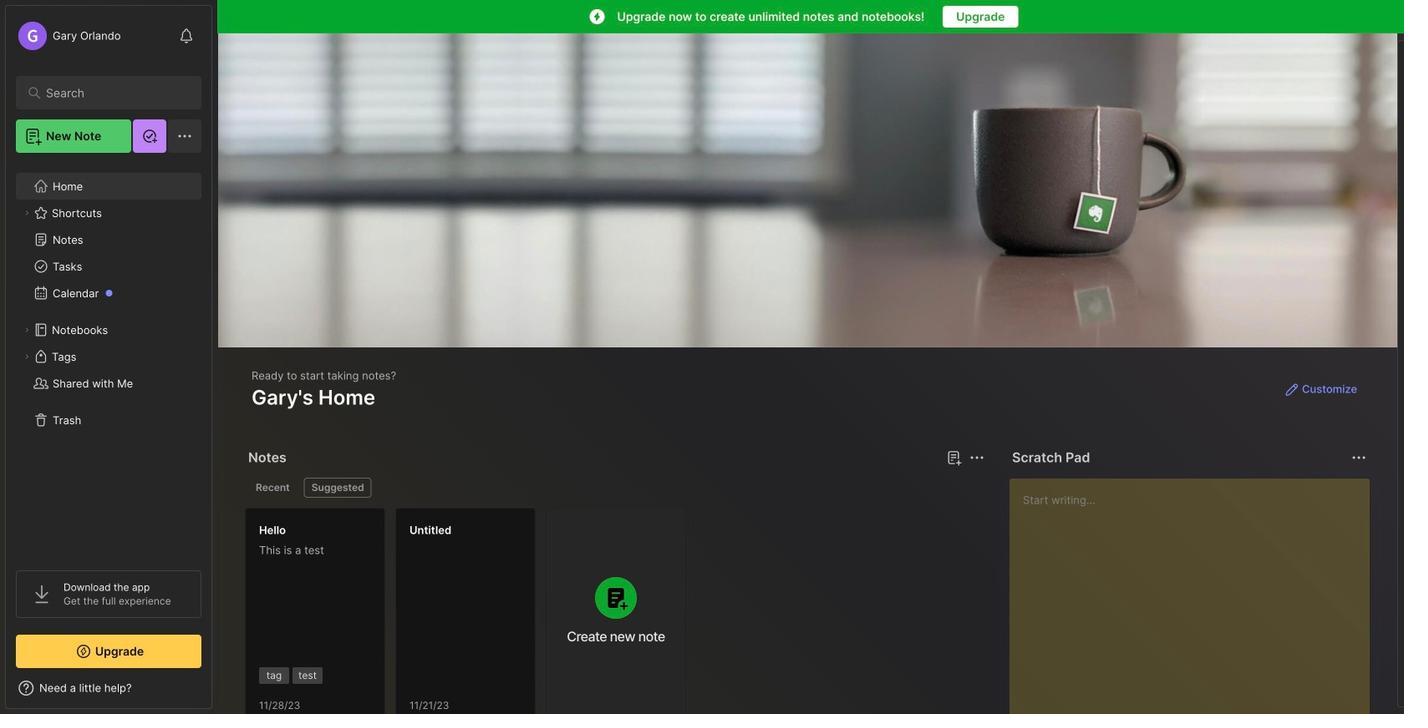 Task type: vqa. For each thing, say whether or not it's contained in the screenshot.
Search text box
yes



Task type: describe. For each thing, give the bounding box(es) containing it.
none search field inside main element
[[46, 83, 179, 103]]

more actions image
[[1350, 448, 1370, 468]]

1 tab from the left
[[248, 478, 297, 498]]

Search text field
[[46, 85, 179, 101]]

2 tab from the left
[[304, 478, 372, 498]]

Start writing… text field
[[1024, 479, 1370, 712]]

WHAT'S NEW field
[[6, 676, 212, 702]]

expand tags image
[[22, 352, 32, 362]]

Account field
[[16, 19, 121, 53]]



Task type: locate. For each thing, give the bounding box(es) containing it.
click to collapse image
[[211, 684, 224, 704]]

main element
[[0, 0, 217, 715]]

tab
[[248, 478, 297, 498], [304, 478, 372, 498]]

tab list
[[248, 478, 983, 498]]

1 horizontal spatial tab
[[304, 478, 372, 498]]

tree inside main element
[[6, 163, 212, 556]]

More actions field
[[1348, 447, 1371, 470]]

None search field
[[46, 83, 179, 103]]

0 horizontal spatial tab
[[248, 478, 297, 498]]

row group
[[245, 508, 697, 715]]

expand notebooks image
[[22, 325, 32, 335]]

tree
[[6, 163, 212, 556]]



